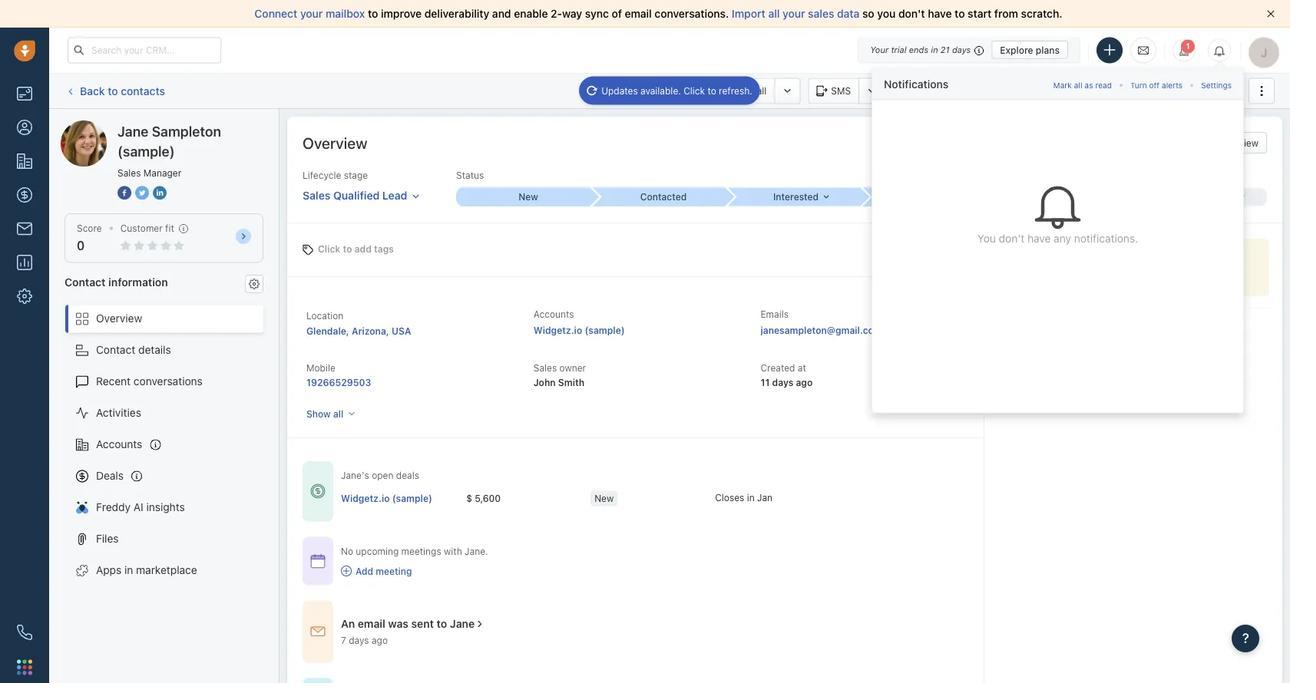 Task type: describe. For each thing, give the bounding box(es) containing it.
score 0
[[77, 223, 102, 253]]

1 horizontal spatial new
[[595, 493, 614, 504]]

any
[[1054, 232, 1072, 245]]

sms
[[832, 86, 851, 96]]

closes in jan
[[715, 493, 773, 504]]

read
[[1096, 81, 1112, 90]]

sales qualified lead
[[303, 189, 408, 202]]

call link
[[728, 78, 775, 104]]

add
[[355, 244, 372, 255]]

sent
[[411, 618, 434, 631]]

no upcoming meetings with jane.
[[341, 546, 488, 557]]

0 horizontal spatial jane
[[91, 120, 115, 133]]

freddy ai insights
[[96, 501, 185, 514]]

(sample) up 'manager'
[[174, 120, 218, 133]]

contact for contact details
[[96, 344, 135, 357]]

off
[[1150, 81, 1160, 90]]

sms button
[[808, 78, 859, 104]]

add deal button
[[1145, 78, 1214, 104]]

1 vertical spatial overview
[[96, 312, 142, 325]]

mobile
[[307, 363, 336, 374]]

mark all as read
[[1054, 81, 1112, 90]]

1 horizontal spatial widgetz.io (sample) link
[[534, 325, 625, 336]]

0 horizontal spatial new
[[519, 192, 538, 203]]

meeting button
[[952, 78, 1019, 104]]

to left add
[[343, 244, 352, 255]]

in for apps in marketplace
[[124, 564, 133, 577]]

jane's
[[341, 471, 369, 481]]

0 horizontal spatial click
[[318, 244, 341, 255]]

lifecycle stage
[[303, 170, 368, 181]]

sales for sales activities
[[1049, 86, 1073, 96]]

with
[[444, 546, 462, 557]]

all for mark all as read
[[1075, 81, 1083, 90]]

1 vertical spatial have
[[1028, 232, 1051, 245]]

connect
[[255, 7, 298, 20]]

turn off alerts link
[[1131, 76, 1183, 91]]

sampleton down the contacts
[[118, 120, 171, 133]]

import all your sales data link
[[732, 7, 863, 20]]

0 vertical spatial don't
[[899, 7, 925, 20]]

deliverability
[[425, 7, 490, 20]]

customer fit
[[120, 223, 174, 234]]

ago inside the created at 11 days ago
[[796, 377, 813, 388]]

fit
[[165, 223, 174, 234]]

21
[[941, 45, 950, 55]]

linkedin circled image
[[153, 184, 167, 201]]

closes
[[715, 493, 745, 504]]

11
[[761, 377, 770, 388]]

meeting
[[376, 566, 412, 577]]

click inside 'link'
[[684, 85, 705, 96]]

notifications.
[[1075, 232, 1139, 245]]

smith
[[558, 377, 585, 388]]

stage
[[344, 170, 368, 181]]

0 horizontal spatial days
[[349, 636, 369, 647]]

glendale, arizona, usa link
[[307, 326, 411, 337]]

19266529503 link
[[307, 377, 371, 388]]

sales owner john smith
[[534, 363, 586, 388]]

sales for sales manager
[[118, 167, 141, 178]]

plans
[[1036, 45, 1060, 55]]

conversations.
[[655, 7, 729, 20]]

1 horizontal spatial all
[[769, 7, 780, 20]]

open
[[372, 471, 394, 481]]

container_wx8msf4aqz5i3rn1 image
[[310, 484, 326, 500]]

add meeting link
[[341, 565, 488, 578]]

sales manager
[[118, 167, 182, 178]]

to left 'start'
[[955, 7, 965, 20]]

add meeting
[[356, 566, 412, 577]]

notifications
[[884, 78, 949, 90]]

available.
[[641, 85, 681, 96]]

qualified
[[333, 189, 380, 202]]

improve
[[381, 7, 422, 20]]

0 horizontal spatial ago
[[372, 636, 388, 647]]

ends
[[909, 45, 929, 55]]

2 horizontal spatial jane
[[450, 618, 475, 631]]

add for add meeting
[[356, 566, 373, 577]]

mobile 19266529503
[[307, 363, 371, 388]]

tags
[[374, 244, 394, 255]]

freshworks switcher image
[[17, 660, 32, 676]]

task
[[916, 86, 936, 96]]

1 link
[[1173, 39, 1196, 62]]

lead
[[383, 189, 408, 202]]

email image
[[1139, 44, 1149, 57]]

5,600
[[475, 493, 501, 504]]

janesampleton@gmail.com
[[761, 325, 883, 336]]

/
[[1082, 192, 1085, 203]]

customize overview button
[[1149, 132, 1268, 154]]

container_wx8msf4aqz5i3rn1 image left 7
[[310, 625, 326, 640]]

1
[[1186, 41, 1191, 51]]

conversations
[[134, 375, 203, 388]]

settings link
[[1202, 76, 1232, 91]]

as
[[1085, 81, 1094, 90]]

an
[[341, 618, 355, 631]]

add for add deal
[[1168, 86, 1185, 96]]

no
[[341, 546, 353, 557]]

19266529503
[[307, 377, 371, 388]]

details
[[138, 344, 171, 357]]

accounts for accounts
[[96, 438, 142, 451]]

activities
[[96, 407, 141, 420]]

files
[[96, 533, 119, 546]]

0 button
[[77, 239, 85, 253]]

sampleton inside jane sampleton (sample)
[[152, 123, 221, 139]]

upcoming
[[356, 546, 399, 557]]

to right sent
[[437, 618, 447, 631]]

data
[[837, 7, 860, 20]]

0
[[77, 239, 85, 253]]

jane sampleton (sample) down the contacts
[[91, 120, 218, 133]]

phone image
[[17, 625, 32, 641]]

jane.
[[465, 546, 488, 557]]

turn off alerts
[[1131, 81, 1183, 90]]

usa
[[392, 326, 411, 337]]

sales
[[808, 7, 835, 20]]

contacts
[[121, 84, 165, 97]]



Task type: locate. For each thing, give the bounding box(es) containing it.
show
[[307, 409, 331, 420]]

0 horizontal spatial don't
[[899, 7, 925, 20]]

0 vertical spatial new
[[519, 192, 538, 203]]

2 your from the left
[[783, 7, 806, 20]]

widgetz.io inside accounts widgetz.io (sample)
[[534, 325, 583, 336]]

$
[[467, 493, 472, 504]]

have left any
[[1028, 232, 1051, 245]]

email
[[688, 86, 711, 96]]

1 horizontal spatial days
[[773, 377, 794, 388]]

0 vertical spatial add
[[1168, 86, 1185, 96]]

turn
[[1131, 81, 1148, 90]]

contact down 0
[[65, 276, 106, 288]]

enable
[[514, 7, 548, 20]]

all left as
[[1075, 81, 1083, 90]]

created at 11 days ago
[[761, 363, 813, 388]]

$ 5,600
[[467, 493, 501, 504]]

activities
[[1075, 86, 1114, 96]]

location
[[307, 310, 344, 321]]

way
[[562, 7, 582, 20]]

settings
[[1202, 81, 1232, 90]]

all for show all
[[333, 409, 344, 420]]

contacted link
[[592, 188, 727, 207]]

add left deal
[[1168, 86, 1185, 96]]

add inside button
[[1168, 86, 1185, 96]]

sales left as
[[1049, 86, 1073, 96]]

new link
[[456, 188, 592, 207]]

ago
[[796, 377, 813, 388], [372, 636, 388, 647]]

1 vertical spatial new
[[595, 493, 614, 504]]

to right mailbox
[[368, 7, 378, 20]]

contact
[[65, 276, 106, 288], [96, 344, 135, 357]]

recent conversations
[[96, 375, 203, 388]]

accounts for accounts widgetz.io (sample)
[[534, 309, 574, 320]]

1 vertical spatial ago
[[372, 636, 388, 647]]

1 horizontal spatial jane
[[118, 123, 149, 139]]

freddy
[[96, 501, 131, 514]]

widgetz.io (sample) link down open
[[341, 492, 433, 505]]

1 vertical spatial add
[[356, 566, 373, 577]]

accounts inside accounts widgetz.io (sample)
[[534, 309, 574, 320]]

in right the apps
[[124, 564, 133, 577]]

(sample) up sales manager
[[118, 143, 175, 159]]

days right 21 on the top of page
[[953, 45, 971, 55]]

widgetz.io up owner on the left bottom of the page
[[534, 325, 583, 336]]

0 vertical spatial in
[[931, 45, 939, 55]]

in for closes in jan
[[747, 493, 755, 504]]

contact details
[[96, 344, 171, 357]]

to inside 'link'
[[708, 85, 717, 96]]

to left refresh.
[[708, 85, 717, 96]]

in left 21 on the top of page
[[931, 45, 939, 55]]

jane sampleton (sample)
[[91, 120, 218, 133], [118, 123, 221, 159]]

sync
[[585, 7, 609, 20]]

status
[[456, 170, 484, 181]]

0 horizontal spatial have
[[928, 7, 952, 20]]

1 horizontal spatial add
[[1168, 86, 1185, 96]]

all right import
[[769, 7, 780, 20]]

email right the of
[[625, 7, 652, 20]]

(sample) inside accounts widgetz.io (sample)
[[585, 325, 625, 336]]

row containing closes in jan
[[341, 483, 840, 515]]

1 horizontal spatial in
[[747, 493, 755, 504]]

accounts up owner on the left bottom of the page
[[534, 309, 574, 320]]

negotiation
[[1027, 192, 1079, 203]]

container_wx8msf4aqz5i3rn1 image right sent
[[475, 619, 486, 630]]

email up 7 days ago at the left of page
[[358, 618, 386, 631]]

2 vertical spatial in
[[124, 564, 133, 577]]

accounts widgetz.io (sample)
[[534, 309, 625, 336]]

information
[[108, 276, 168, 288]]

0 vertical spatial contact
[[65, 276, 106, 288]]

click right available.
[[684, 85, 705, 96]]

1 horizontal spatial accounts
[[534, 309, 574, 320]]

overview up lifecycle stage
[[303, 134, 368, 152]]

explore
[[1000, 45, 1034, 55]]

mng settings image
[[249, 279, 260, 289]]

Search your CRM... text field
[[68, 37, 221, 63]]

0 vertical spatial click
[[684, 85, 705, 96]]

1 horizontal spatial don't
[[999, 232, 1025, 245]]

jan
[[758, 493, 773, 504]]

(sample) inside jane sampleton (sample)
[[118, 143, 175, 159]]

container_wx8msf4aqz5i3rn1 image down no
[[341, 566, 352, 577]]

sales up facebook circled image
[[118, 167, 141, 178]]

2 horizontal spatial in
[[931, 45, 939, 55]]

negotiation / lost link
[[997, 188, 1132, 206]]

container_wx8msf4aqz5i3rn1 image left no
[[310, 554, 326, 569]]

widgetz.io down jane's
[[341, 493, 390, 504]]

sales qualified lead link
[[303, 182, 421, 204]]

import
[[732, 7, 766, 20]]

0 vertical spatial widgetz.io
[[534, 325, 583, 336]]

0 vertical spatial email
[[625, 7, 652, 20]]

1 vertical spatial in
[[747, 493, 755, 504]]

jane inside jane sampleton (sample)
[[118, 123, 149, 139]]

(sample) inside row
[[392, 493, 433, 504]]

add deal
[[1168, 86, 1206, 96]]

1 vertical spatial widgetz.io
[[341, 493, 390, 504]]

1 horizontal spatial click
[[684, 85, 705, 96]]

add down upcoming
[[356, 566, 373, 577]]

0 horizontal spatial accounts
[[96, 438, 142, 451]]

overview
[[303, 134, 368, 152], [96, 312, 142, 325]]

days inside the created at 11 days ago
[[773, 377, 794, 388]]

email button
[[665, 78, 720, 104]]

close image
[[1268, 10, 1275, 18]]

0 vertical spatial days
[[953, 45, 971, 55]]

all right the 'show'
[[333, 409, 344, 420]]

2 vertical spatial all
[[333, 409, 344, 420]]

days right 7
[[349, 636, 369, 647]]

connect your mailbox link
[[255, 7, 368, 20]]

deal
[[1188, 86, 1206, 96]]

jane right sent
[[450, 618, 475, 631]]

1 horizontal spatial ago
[[796, 377, 813, 388]]

customize overview
[[1172, 138, 1259, 148]]

twitter circled image
[[135, 184, 149, 201]]

lifecycle
[[303, 170, 341, 181]]

of
[[612, 7, 622, 20]]

janesampleton@gmail.com link
[[761, 323, 883, 338]]

1 horizontal spatial have
[[1028, 232, 1051, 245]]

back to contacts link
[[65, 79, 166, 103]]

sales activities
[[1049, 86, 1114, 96]]

1 vertical spatial don't
[[999, 232, 1025, 245]]

so
[[863, 7, 875, 20]]

ago down "an email was sent to jane"
[[372, 636, 388, 647]]

1 vertical spatial contact
[[96, 344, 135, 357]]

mark
[[1054, 81, 1072, 90]]

emails
[[761, 309, 789, 320]]

sales down lifecycle
[[303, 189, 331, 202]]

customer
[[120, 223, 163, 234]]

facebook circled image
[[118, 184, 131, 201]]

john
[[534, 377, 556, 388]]

0 vertical spatial all
[[769, 7, 780, 20]]

container_wx8msf4aqz5i3rn1 image inside add meeting link
[[341, 566, 352, 577]]

2 vertical spatial days
[[349, 636, 369, 647]]

0 horizontal spatial your
[[300, 7, 323, 20]]

have
[[928, 7, 952, 20], [1028, 232, 1051, 245]]

apps
[[96, 564, 122, 577]]

2 horizontal spatial days
[[953, 45, 971, 55]]

1 horizontal spatial widgetz.io
[[534, 325, 583, 336]]

your left the sales
[[783, 7, 806, 20]]

jane down back
[[91, 120, 115, 133]]

customize
[[1172, 138, 1218, 148]]

your trial ends in 21 days
[[871, 45, 971, 55]]

contact for contact information
[[65, 276, 106, 288]]

meetings
[[402, 546, 442, 557]]

insights
[[146, 501, 185, 514]]

1 horizontal spatial your
[[783, 7, 806, 20]]

(sample) down deals
[[392, 493, 433, 504]]

0 horizontal spatial widgetz.io
[[341, 493, 390, 504]]

1 your from the left
[[300, 7, 323, 20]]

marketplace
[[136, 564, 197, 577]]

jane sampleton (sample) up 'manager'
[[118, 123, 221, 159]]

2 horizontal spatial all
[[1075, 81, 1083, 90]]

widgetz.io inside row
[[341, 493, 390, 504]]

jane down the contacts
[[118, 123, 149, 139]]

click left add
[[318, 244, 341, 255]]

1 vertical spatial all
[[1075, 81, 1083, 90]]

accounts down activities
[[96, 438, 142, 451]]

arizona,
[[352, 326, 389, 337]]

deals
[[96, 470, 124, 483]]

connect your mailbox to improve deliverability and enable 2-way sync of email conversations. import all your sales data so you don't have to start from scratch.
[[255, 7, 1063, 20]]

score
[[77, 223, 102, 234]]

owner
[[560, 363, 586, 374]]

phone element
[[9, 618, 40, 648]]

to
[[368, 7, 378, 20], [955, 7, 965, 20], [108, 84, 118, 97], [708, 85, 717, 96], [343, 244, 352, 255], [437, 618, 447, 631]]

1 horizontal spatial overview
[[303, 134, 368, 152]]

0 horizontal spatial email
[[358, 618, 386, 631]]

sales for sales qualified lead
[[303, 189, 331, 202]]

1 vertical spatial widgetz.io (sample) link
[[341, 492, 433, 505]]

sales
[[1049, 86, 1073, 96], [118, 167, 141, 178], [303, 189, 331, 202], [534, 363, 557, 374]]

an email was sent to jane
[[341, 618, 475, 631]]

from
[[995, 7, 1019, 20]]

0 vertical spatial widgetz.io (sample) link
[[534, 325, 625, 336]]

0 horizontal spatial all
[[333, 409, 344, 420]]

widgetz.io (sample) link inside row
[[341, 492, 433, 505]]

0 vertical spatial ago
[[796, 377, 813, 388]]

have up 21 on the top of page
[[928, 7, 952, 20]]

ago down at
[[796, 377, 813, 388]]

container_wx8msf4aqz5i3rn1 image
[[310, 554, 326, 569], [341, 566, 352, 577], [475, 619, 486, 630], [310, 625, 326, 640]]

0 horizontal spatial widgetz.io (sample) link
[[341, 492, 433, 505]]

back
[[80, 84, 105, 97]]

row
[[341, 483, 840, 515]]

1 vertical spatial click
[[318, 244, 341, 255]]

in left jan
[[747, 493, 755, 504]]

updates available. click to refresh.
[[602, 85, 753, 96]]

overview up contact details
[[96, 312, 142, 325]]

add
[[1168, 86, 1185, 96], [356, 566, 373, 577]]

sales inside sales owner john smith
[[534, 363, 557, 374]]

widgetz.io (sample) link up owner on the left bottom of the page
[[534, 325, 625, 336]]

interested link
[[727, 188, 862, 206]]

your left mailbox
[[300, 7, 323, 20]]

sampleton up 'manager'
[[152, 123, 221, 139]]

days down created
[[773, 377, 794, 388]]

(sample) up owner on the left bottom of the page
[[585, 325, 625, 336]]

1 vertical spatial accounts
[[96, 438, 142, 451]]

ai
[[134, 501, 143, 514]]

0 vertical spatial overview
[[303, 134, 368, 152]]

0 horizontal spatial add
[[356, 566, 373, 577]]

scratch.
[[1022, 7, 1063, 20]]

and
[[492, 7, 511, 20]]

refresh.
[[719, 85, 753, 96]]

sales inside the sales qualified lead 'link'
[[303, 189, 331, 202]]

start
[[968, 7, 992, 20]]

1 horizontal spatial email
[[625, 7, 652, 20]]

0 vertical spatial accounts
[[534, 309, 574, 320]]

to right back
[[108, 84, 118, 97]]

new
[[519, 192, 538, 203], [595, 493, 614, 504]]

0 vertical spatial have
[[928, 7, 952, 20]]

1 vertical spatial email
[[358, 618, 386, 631]]

sales up john
[[534, 363, 557, 374]]

0 horizontal spatial overview
[[96, 312, 142, 325]]

1 vertical spatial days
[[773, 377, 794, 388]]

contact up recent
[[96, 344, 135, 357]]

jane's open deals
[[341, 471, 419, 481]]

you
[[878, 7, 896, 20]]

0 horizontal spatial in
[[124, 564, 133, 577]]

all
[[769, 7, 780, 20], [1075, 81, 1083, 90], [333, 409, 344, 420]]

jane
[[91, 120, 115, 133], [118, 123, 149, 139], [450, 618, 475, 631]]



Task type: vqa. For each thing, say whether or not it's contained in the screenshot.
the Watch how to customize CRM
no



